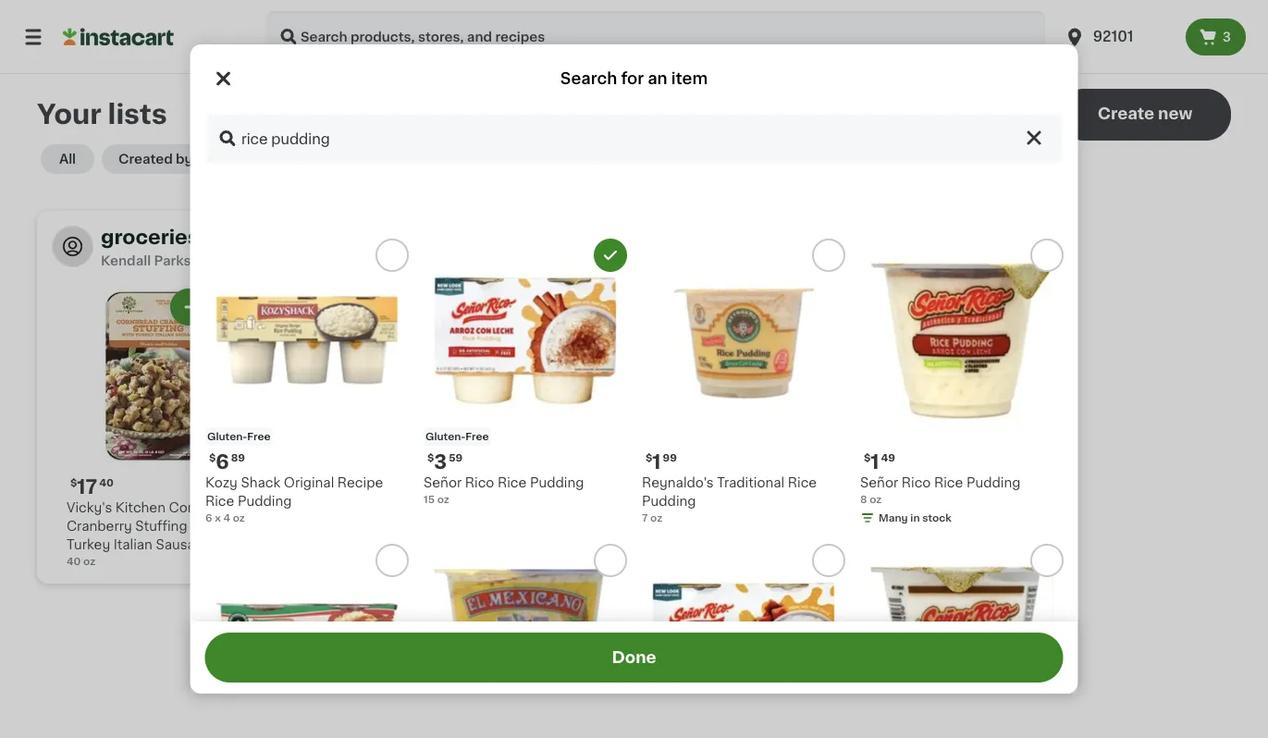 Task type: vqa. For each thing, say whether or not it's contained in the screenshot.
2nd Add from right
yes



Task type: locate. For each thing, give the bounding box(es) containing it.
with
[[191, 520, 218, 533]]

pudding inside señor rico rice pudding 15 oz
[[530, 476, 584, 489]]

your
[[37, 101, 102, 128]]

$ left 49
[[864, 453, 870, 463]]

pudding for reynaldo's traditional rice pudding 7 oz
[[642, 495, 696, 508]]

1 horizontal spatial add
[[397, 301, 424, 314]]

0 horizontal spatial 3
[[434, 452, 447, 471]]

$ inside $ 3 59
[[427, 453, 434, 463]]

$ for $ 3 59
[[427, 453, 434, 463]]

1
[[652, 452, 661, 471], [870, 452, 879, 471]]

$ inside $ 4 96
[[260, 478, 267, 488]]

groceries
[[101, 227, 199, 247]]

0 vertical spatial 3
[[1223, 31, 1231, 43]]

kitchen
[[116, 501, 166, 514]]

oz inside reynaldo's traditional rice pudding 7 oz
[[650, 513, 662, 523]]

2 rico from the left
[[901, 476, 931, 489]]

created
[[118, 153, 173, 166]]

1 gluten-free from the left
[[207, 432, 270, 442]]

pudding inside señor rico rice pudding 8 oz
[[966, 476, 1020, 489]]

1 vertical spatial 6
[[205, 513, 212, 523]]

add for 4
[[397, 301, 424, 314]]

1 free from the left
[[247, 432, 270, 442]]

pudding inside kozy shack original recipe rice pudding 6 x 4 oz
[[237, 495, 291, 508]]

$
[[209, 453, 215, 463], [427, 453, 434, 463], [645, 453, 652, 463], [864, 453, 870, 463], [70, 478, 77, 488], [260, 478, 267, 488]]

0 vertical spatial 40
[[99, 478, 114, 488]]

kozy shack original recipe rice pudding 6 x 4 oz
[[205, 476, 383, 523]]

None search field
[[205, 113, 1064, 165]]

4 inside kozy shack original recipe rice pudding 6 x 4 oz
[[223, 513, 230, 523]]

rice inside reynaldo's traditional rice pudding 7 oz
[[788, 476, 817, 489]]

add button
[[172, 291, 243, 324], [362, 291, 433, 324]]

59
[[448, 453, 462, 463]]

original
[[283, 476, 334, 489]]

2 1 from the left
[[870, 452, 879, 471]]

15
[[423, 495, 434, 505]]

free
[[247, 432, 270, 442], [465, 432, 488, 442]]

product group
[[205, 239, 408, 526], [423, 239, 627, 507], [642, 239, 845, 526], [860, 239, 1064, 529], [67, 285, 249, 570], [256, 285, 439, 532], [205, 544, 408, 738], [423, 544, 627, 738], [642, 544, 845, 738], [860, 544, 1064, 738]]

rice inside señor rico rice pudding 15 oz
[[497, 476, 526, 489]]

49
[[881, 453, 895, 463]]

me
[[196, 153, 217, 166]]

señor rico rice pudding 8 oz
[[860, 476, 1020, 505]]

oz inside kozy shack original recipe rice pudding 6 x 4 oz
[[232, 513, 245, 523]]

vicky's
[[67, 501, 112, 514]]

rico inside señor rico rice pudding 15 oz
[[465, 476, 494, 489]]

1 horizontal spatial gluten-free
[[425, 432, 488, 442]]

1 señor from the left
[[423, 476, 461, 489]]

$ left 99
[[645, 453, 652, 463]]

add
[[207, 301, 234, 314], [397, 301, 424, 314]]

$ inside $ 6 89
[[209, 453, 215, 463]]

1 1 from the left
[[652, 452, 661, 471]]

0 horizontal spatial gluten-
[[207, 432, 247, 442]]

oz inside vicky's kitchen cornbread cranberry stuffing with turkey italian sausage, 40 oz
[[67, 557, 82, 570]]

0 horizontal spatial add
[[207, 301, 234, 314]]

2 señor from the left
[[860, 476, 898, 489]]

1 left 49
[[870, 452, 879, 471]]

1 horizontal spatial 40
[[99, 478, 114, 488]]

2 vertical spatial 40
[[67, 557, 81, 567]]

your lists
[[37, 101, 167, 128]]

señor inside señor rico rice pudding 15 oz
[[423, 476, 461, 489]]

1 for reynaldo's traditional rice pudding
[[652, 452, 661, 471]]

1 horizontal spatial add button
[[362, 291, 433, 324]]

oz
[[437, 495, 449, 505], [869, 495, 882, 505], [232, 513, 245, 523], [650, 513, 662, 523], [83, 557, 96, 567], [67, 557, 82, 570]]

product group containing 3
[[423, 239, 627, 507]]

1 rico from the left
[[465, 476, 494, 489]]

1 horizontal spatial free
[[465, 432, 488, 442]]

$ for $ 6 89
[[209, 453, 215, 463]]

0 horizontal spatial free
[[247, 432, 270, 442]]

pudding
[[530, 476, 584, 489], [966, 476, 1020, 489], [237, 495, 291, 508], [642, 495, 696, 508]]

gluten-free for 6
[[207, 432, 270, 442]]

3
[[1223, 31, 1231, 43], [434, 452, 447, 471]]

oz inside señor rico rice pudding 8 oz
[[869, 495, 882, 505]]

2 add from the left
[[397, 301, 424, 314]]

pudding for señor rico rice pudding 15 oz
[[530, 476, 584, 489]]

gluten- up 59
[[425, 432, 465, 442]]

gluten-free up 59
[[425, 432, 488, 442]]

0 vertical spatial 6
[[215, 452, 229, 471]]

señor inside señor rico rice pudding 8 oz
[[860, 476, 898, 489]]

reynaldo's traditional rice pudding 7 oz
[[642, 476, 817, 523]]

1 horizontal spatial rico
[[901, 476, 931, 489]]

4 left 96
[[267, 477, 281, 496]]

dialog
[[190, 44, 1078, 738]]

many
[[878, 513, 908, 523]]

kozy
[[205, 476, 237, 489]]

1 left 99
[[652, 452, 661, 471]]

2 gluten-free from the left
[[425, 432, 488, 442]]

1 add from the left
[[207, 301, 234, 314]]

8
[[860, 495, 867, 505]]

señor
[[423, 476, 461, 489], [860, 476, 898, 489]]

señor down the $ 1 49
[[860, 476, 898, 489]]

$ up vicky's
[[70, 478, 77, 488]]

1 vertical spatial 3
[[434, 452, 447, 471]]

create new button
[[1059, 89, 1231, 141]]

traditional
[[717, 476, 784, 489]]

40 down x
[[218, 538, 236, 551]]

$ 1 49
[[864, 452, 895, 471]]

4
[[267, 477, 281, 496], [223, 513, 230, 523]]

1 horizontal spatial 6
[[215, 452, 229, 471]]

2 free from the left
[[465, 432, 488, 442]]

1 horizontal spatial 3
[[1223, 31, 1231, 43]]

1 horizontal spatial señor
[[860, 476, 898, 489]]

2 horizontal spatial 40
[[218, 538, 236, 551]]

cranberry
[[67, 520, 132, 533]]

0 horizontal spatial 6
[[205, 513, 212, 523]]

0 horizontal spatial 1
[[652, 452, 661, 471]]

0 horizontal spatial 4
[[223, 513, 230, 523]]

6 left x
[[205, 513, 212, 523]]

kendall
[[101, 254, 151, 267]]

1 gluten- from the left
[[207, 432, 247, 442]]

$ left 96
[[260, 478, 267, 488]]

0 vertical spatial 4
[[267, 477, 281, 496]]

created by me button
[[102, 144, 234, 174]]

89
[[231, 453, 245, 463]]

gluten-free up 89
[[207, 432, 270, 442]]

gluten-
[[207, 432, 247, 442], [425, 432, 465, 442]]

$ inside $ 17 40
[[70, 478, 77, 488]]

$ 3 59
[[427, 452, 462, 471]]

gluten-free
[[207, 432, 270, 442], [425, 432, 488, 442]]

40 inside vicky's kitchen cornbread cranberry stuffing with turkey italian sausage, 40 oz
[[218, 538, 236, 551]]

gluten-free for 3
[[425, 432, 488, 442]]

gluten- up 89
[[207, 432, 247, 442]]

rico inside señor rico rice pudding 8 oz
[[901, 476, 931, 489]]

rico
[[465, 476, 494, 489], [901, 476, 931, 489]]

free up señor rico rice pudding 15 oz
[[465, 432, 488, 442]]

0 horizontal spatial rico
[[465, 476, 494, 489]]

many in stock
[[878, 513, 951, 523]]

0 horizontal spatial add button
[[172, 291, 243, 324]]

$ left 89
[[209, 453, 215, 463]]

rice
[[497, 476, 526, 489], [788, 476, 817, 489], [934, 476, 963, 489], [205, 495, 234, 508]]

1 add button from the left
[[172, 291, 243, 324]]

gluten- for 3
[[425, 432, 465, 442]]

create
[[1098, 106, 1155, 122]]

Search Vallarta Supermarkets... field
[[205, 113, 1064, 165]]

6
[[215, 452, 229, 471], [205, 513, 212, 523]]

free for 3
[[465, 432, 488, 442]]

4 right x
[[223, 513, 230, 523]]

$ inside the $ 1 49
[[864, 453, 870, 463]]

sausage,
[[156, 538, 215, 551]]

stuffing
[[135, 520, 187, 533]]

1 vertical spatial 4
[[223, 513, 230, 523]]

free up the shack
[[247, 432, 270, 442]]

all
[[59, 153, 76, 166]]

1 horizontal spatial 4
[[267, 477, 281, 496]]

1 vertical spatial 40
[[218, 538, 236, 551]]

parks
[[154, 254, 191, 267]]

oz inside señor rico rice pudding 15 oz
[[437, 495, 449, 505]]

rice inside señor rico rice pudding 8 oz
[[934, 476, 963, 489]]

2 add button from the left
[[362, 291, 433, 324]]

pudding for señor rico rice pudding 8 oz
[[966, 476, 1020, 489]]

pudding inside reynaldo's traditional rice pudding 7 oz
[[642, 495, 696, 508]]

free for 6
[[247, 432, 270, 442]]

40 inside $ 17 40
[[99, 478, 114, 488]]

6 left 89
[[215, 452, 229, 471]]

2 gluten- from the left
[[425, 432, 465, 442]]

señor rico rice pudding 15 oz
[[423, 476, 584, 505]]

0 horizontal spatial gluten-free
[[207, 432, 270, 442]]

stock
[[922, 513, 951, 523]]

none search field inside 'dialog'
[[205, 113, 1064, 165]]

1 horizontal spatial gluten-
[[425, 432, 465, 442]]

1 horizontal spatial 1
[[870, 452, 879, 471]]

gluten- for 6
[[207, 432, 247, 442]]

lbs
[[390, 501, 409, 514]]

cranberries,
[[296, 501, 375, 514]]

40 down 'turkey'
[[67, 557, 81, 567]]

señor down $ 3 59
[[423, 476, 461, 489]]

96
[[282, 478, 297, 488]]

search
[[561, 71, 617, 87]]

señor for señor rico rice pudding 15 oz
[[423, 476, 461, 489]]

40 right 17
[[99, 478, 114, 488]]

$ inside $ 1 99
[[645, 453, 652, 463]]

$ left 59
[[427, 453, 434, 463]]

rice for señor rico rice pudding 8 oz
[[934, 476, 963, 489]]

0 horizontal spatial señor
[[423, 476, 461, 489]]

40
[[99, 478, 114, 488], [218, 538, 236, 551], [67, 557, 81, 567]]



Task type: describe. For each thing, give the bounding box(es) containing it.
lists
[[108, 101, 167, 128]]

product group containing 4
[[256, 285, 439, 532]]

$ 1 99
[[645, 452, 677, 471]]

recipe
[[337, 476, 383, 489]]

$ 17 40
[[70, 477, 114, 496]]

product group containing 6
[[205, 239, 408, 526]]

$ for $ 1 49
[[864, 453, 870, 463]]

$ 4 96
[[260, 477, 297, 496]]

add for 17
[[207, 301, 234, 314]]

all button
[[41, 144, 94, 174]]

new
[[1158, 106, 1193, 122]]

vicky's kitchen cornbread cranberry stuffing with turkey italian sausage, 40 oz
[[67, 501, 238, 570]]

fresh
[[256, 501, 292, 514]]

rice for señor rico rice pudding 15 oz
[[497, 476, 526, 489]]

17
[[77, 477, 97, 496]]

search for an item
[[561, 71, 708, 87]]

$ 6 89
[[209, 452, 245, 471]]

3 inside button
[[1223, 31, 1231, 43]]

rico for señor rico rice pudding 8 oz
[[901, 476, 931, 489]]

italian
[[114, 538, 153, 551]]

by
[[176, 153, 193, 166]]

in
[[910, 513, 920, 523]]

7
[[642, 513, 648, 523]]

99
[[663, 453, 677, 463]]

rico for señor rico rice pudding 15 oz
[[465, 476, 494, 489]]

40 oz
[[67, 557, 96, 567]]

rice inside kozy shack original recipe rice pudding 6 x 4 oz
[[205, 495, 234, 508]]

fresh cranberries, 2 lbs
[[256, 501, 409, 514]]

add button for 4
[[362, 291, 433, 324]]

señor for señor rico rice pudding 8 oz
[[860, 476, 898, 489]]

for
[[621, 71, 644, 87]]

item
[[671, 71, 708, 87]]

rice for reynaldo's traditional rice pudding 7 oz
[[788, 476, 817, 489]]

$ for $ 4 96
[[260, 478, 267, 488]]

product group containing 17
[[67, 285, 249, 570]]

created by me
[[118, 153, 217, 166]]

shack
[[240, 476, 280, 489]]

x
[[214, 513, 220, 523]]

an
[[648, 71, 668, 87]]

add button for 17
[[172, 291, 243, 324]]

2
[[378, 501, 386, 514]]

groceries kendall parks
[[101, 227, 199, 267]]

6 inside kozy shack original recipe rice pudding 6 x 4 oz
[[205, 513, 212, 523]]

3 button
[[1186, 19, 1246, 56]]

done
[[612, 650, 657, 666]]

instacart logo image
[[63, 26, 174, 48]]

dialog containing 6
[[190, 44, 1078, 738]]

unselect item image
[[602, 247, 618, 264]]

reynaldo's
[[642, 476, 713, 489]]

turkey
[[67, 538, 110, 551]]

0 horizontal spatial 40
[[67, 557, 81, 567]]

$ for $ 17 40
[[70, 478, 77, 488]]

cornbread
[[169, 501, 238, 514]]

1 for señor rico rice pudding
[[870, 452, 879, 471]]

create new
[[1098, 106, 1193, 122]]

$ for $ 1 99
[[645, 453, 652, 463]]

done button
[[205, 633, 1064, 683]]



